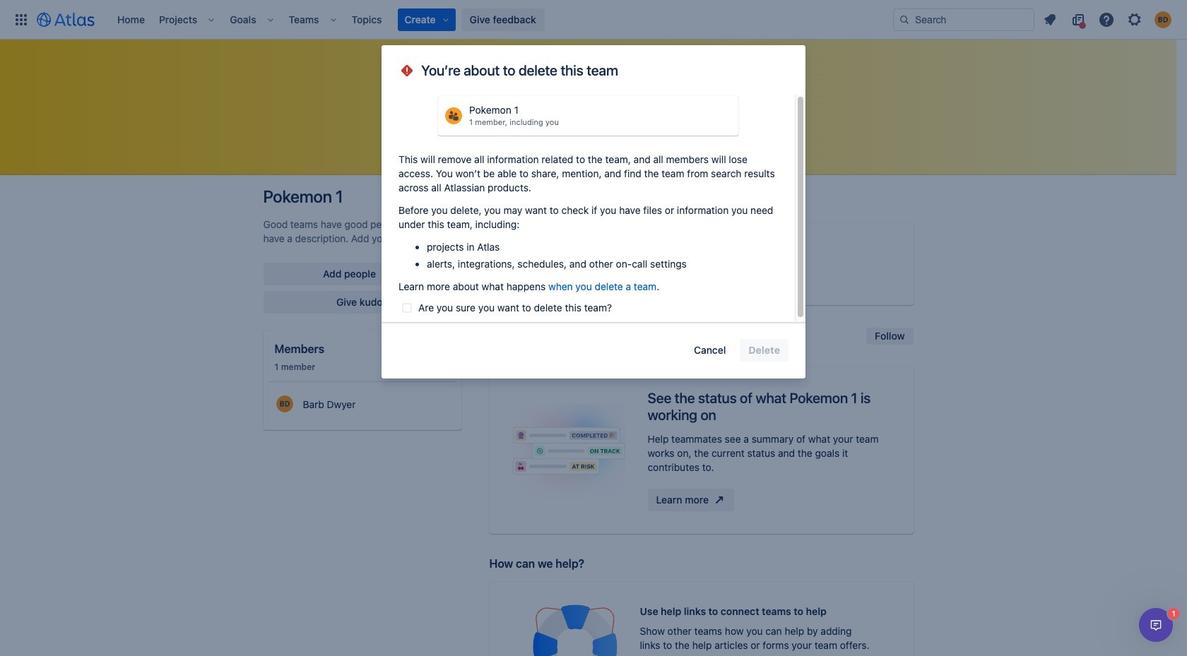 Task type: vqa. For each thing, say whether or not it's contained in the screenshot.
ADD FOLLOWER image
no



Task type: locate. For each thing, give the bounding box(es) containing it.
Search field
[[894, 8, 1035, 31]]

None search field
[[894, 8, 1035, 31]]

top element
[[8, 0, 894, 39]]

danger image
[[399, 62, 416, 79]]

banner
[[0, 0, 1188, 40]]

dialog
[[382, 45, 806, 379]]



Task type: describe. For each thing, give the bounding box(es) containing it.
search image
[[899, 14, 911, 25]]

help image
[[1099, 11, 1116, 28]]



